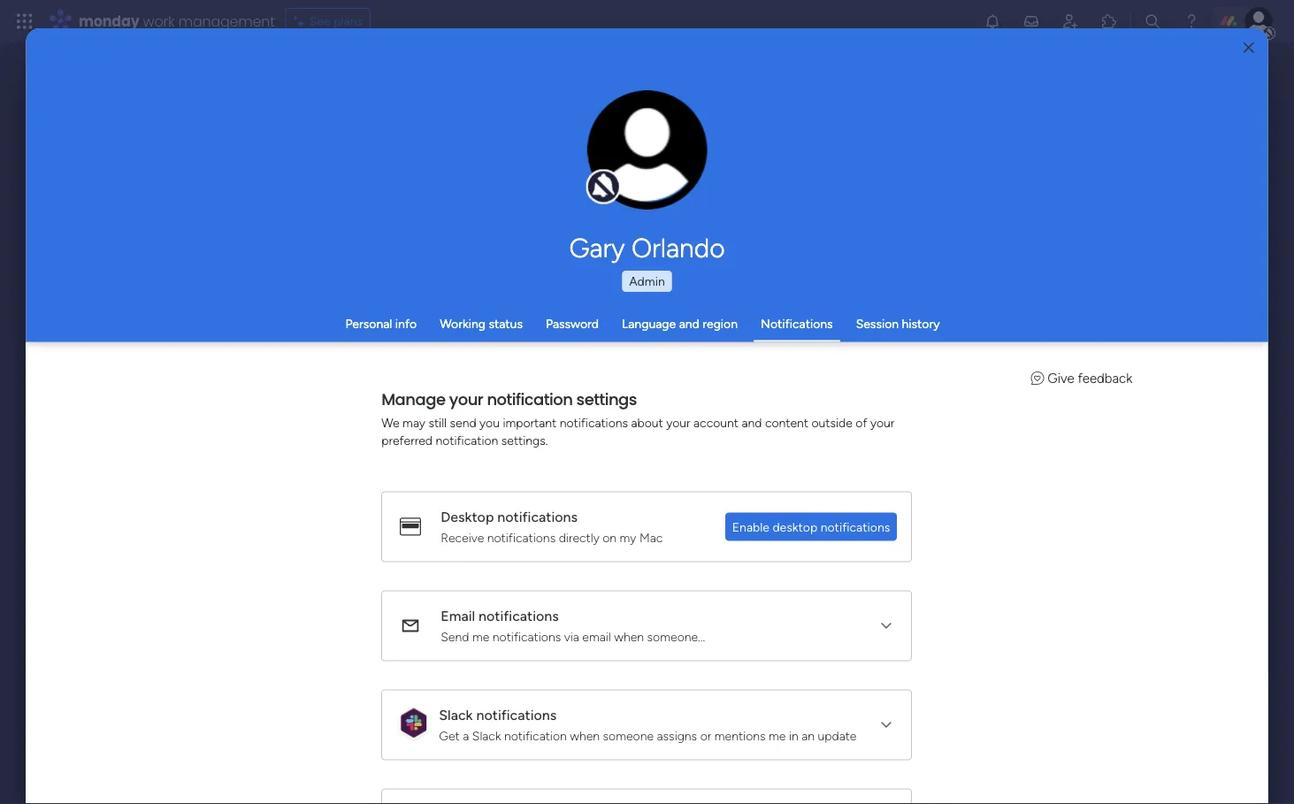 Task type: vqa. For each thing, say whether or not it's contained in the screenshot.
Working Status
yes



Task type: describe. For each thing, give the bounding box(es) containing it.
v2 user feedback image
[[1031, 370, 1044, 386]]

important
[[503, 414, 557, 429]]

me inside email notifications send me notifications via email when someone...
[[472, 629, 490, 644]]

manage
[[382, 387, 446, 410]]

language and region link
[[622, 316, 738, 331]]

password
[[546, 316, 599, 331]]

personal info
[[345, 316, 417, 331]]

you
[[480, 414, 500, 429]]

outside
[[812, 414, 853, 429]]

work
[[143, 11, 175, 31]]

someone...
[[647, 629, 705, 644]]

about
[[631, 414, 663, 429]]

when inside email notifications send me notifications via email when someone...
[[614, 629, 644, 644]]

monday
[[79, 11, 139, 31]]

picture
[[629, 174, 666, 188]]

personal info link
[[345, 316, 417, 331]]

someone
[[603, 728, 654, 743]]

0 horizontal spatial your
[[449, 387, 483, 410]]

region
[[703, 316, 738, 331]]

0 vertical spatial slack
[[439, 706, 473, 723]]

on
[[603, 529, 617, 544]]

notifications inside manage your notification settings we may still send you important notifications about your account and content outside of your preferred notification settings.
[[560, 414, 628, 429]]

email notifications send me notifications via email when someone...
[[441, 607, 705, 644]]

give feedback link
[[1031, 370, 1133, 386]]

email
[[441, 607, 475, 624]]

language and region
[[622, 316, 738, 331]]

gary orlando dialog
[[26, 28, 1268, 804]]

session history link
[[856, 316, 940, 331]]

email
[[583, 629, 611, 644]]

see plans
[[309, 14, 363, 29]]

account
[[694, 414, 739, 429]]

in
[[789, 728, 799, 743]]

invite members image
[[1062, 12, 1079, 30]]

1 horizontal spatial your
[[667, 414, 691, 429]]

working status link
[[440, 316, 523, 331]]

admin
[[629, 274, 665, 289]]

notifications inside the slack notifications get a slack notification when someone assigns or mentions me in an update
[[477, 706, 557, 723]]

session history
[[856, 316, 940, 331]]

me inside the slack notifications get a slack notification when someone assigns or mentions me in an update
[[769, 728, 786, 743]]

see plans button
[[285, 8, 371, 34]]

and inside manage your notification settings we may still send you important notifications about your account and content outside of your preferred notification settings.
[[742, 414, 762, 429]]

get
[[439, 728, 460, 743]]

manage your notification settings we may still send you important notifications about your account and content outside of your preferred notification settings.
[[382, 387, 895, 447]]

notifications
[[761, 316, 833, 331]]

gary
[[569, 232, 625, 264]]

update
[[818, 728, 857, 743]]

2 horizontal spatial your
[[871, 414, 895, 429]]

desktop notifications receive notifications directly on my mac
[[441, 508, 663, 544]]

enable desktop notifications button
[[725, 512, 897, 540]]

directly
[[559, 529, 600, 544]]

slack notifications get a slack notification when someone assigns or mentions me in an update
[[439, 706, 857, 743]]

gary orlando button
[[404, 232, 890, 264]]

management
[[178, 11, 275, 31]]

mac
[[640, 529, 663, 544]]

settings
[[577, 387, 637, 410]]

feedback
[[1078, 370, 1133, 386]]

of
[[856, 414, 868, 429]]

a
[[463, 728, 469, 743]]

content
[[765, 414, 809, 429]]

orlando
[[632, 232, 725, 264]]

or
[[701, 728, 712, 743]]

inbox image
[[1023, 12, 1040, 30]]

when inside the slack notifications get a slack notification when someone assigns or mentions me in an update
[[570, 728, 600, 743]]

notification inside the slack notifications get a slack notification when someone assigns or mentions me in an update
[[504, 728, 567, 743]]



Task type: locate. For each thing, give the bounding box(es) containing it.
slack right 'a'
[[472, 728, 501, 743]]

search everything image
[[1144, 12, 1161, 30]]

slack up get
[[439, 706, 473, 723]]

notification down "send"
[[436, 432, 499, 447]]

notification
[[487, 387, 573, 410], [436, 432, 499, 447], [504, 728, 567, 743]]

monday work management
[[79, 11, 275, 31]]

gary orlando image
[[1245, 7, 1273, 35]]

language
[[622, 316, 676, 331]]

still
[[429, 414, 447, 429]]

when right email
[[614, 629, 644, 644]]

close image
[[1243, 41, 1254, 54]]

and left content
[[742, 414, 762, 429]]

my
[[620, 529, 637, 544]]

change profile picture button
[[587, 90, 708, 211]]

help image
[[1183, 12, 1200, 30]]

notifications image
[[984, 12, 1001, 30]]

status
[[489, 316, 523, 331]]

session
[[856, 316, 899, 331]]

give
[[1048, 370, 1075, 386]]

may
[[403, 414, 426, 429]]

desktop
[[773, 519, 818, 534]]

your right about
[[667, 414, 691, 429]]

password link
[[546, 316, 599, 331]]

enable
[[732, 519, 770, 534]]

me right send
[[472, 629, 490, 644]]

0 vertical spatial and
[[679, 316, 700, 331]]

when left someone at the bottom of the page
[[570, 728, 600, 743]]

we
[[382, 414, 400, 429]]

receive
[[441, 529, 484, 544]]

enable desktop notifications
[[732, 519, 890, 534]]

1 horizontal spatial and
[[742, 414, 762, 429]]

1 vertical spatial notification
[[436, 432, 499, 447]]

1 vertical spatial when
[[570, 728, 600, 743]]

apps image
[[1100, 12, 1118, 30]]

send
[[450, 414, 477, 429]]

notification right 'a'
[[504, 728, 567, 743]]

see
[[309, 14, 330, 29]]

mentions
[[715, 728, 766, 743]]

an
[[802, 728, 815, 743]]

your up "send"
[[449, 387, 483, 410]]

2 vertical spatial notification
[[504, 728, 567, 743]]

0 vertical spatial when
[[614, 629, 644, 644]]

gary orlando
[[569, 232, 725, 264]]

desktop
[[441, 508, 494, 525]]

change profile picture
[[610, 159, 685, 188]]

notifications link
[[761, 316, 833, 331]]

personal
[[345, 316, 392, 331]]

1 vertical spatial and
[[742, 414, 762, 429]]

notifications
[[560, 414, 628, 429], [498, 508, 578, 525], [821, 519, 890, 534], [487, 529, 556, 544], [479, 607, 559, 624], [493, 629, 561, 644], [477, 706, 557, 723]]

via
[[564, 629, 580, 644]]

profile
[[653, 159, 685, 173]]

0 vertical spatial notification
[[487, 387, 573, 410]]

send
[[441, 629, 469, 644]]

plans
[[334, 14, 363, 29]]

1 vertical spatial slack
[[472, 728, 501, 743]]

and
[[679, 316, 700, 331], [742, 414, 762, 429]]

slack
[[439, 706, 473, 723], [472, 728, 501, 743]]

me
[[472, 629, 490, 644], [769, 728, 786, 743]]

settings.
[[502, 432, 548, 447]]

your
[[449, 387, 483, 410], [667, 414, 691, 429], [871, 414, 895, 429]]

your right of
[[871, 414, 895, 429]]

select product image
[[16, 12, 34, 30]]

when
[[614, 629, 644, 644], [570, 728, 600, 743]]

0 horizontal spatial and
[[679, 316, 700, 331]]

1 horizontal spatial when
[[614, 629, 644, 644]]

notifications inside button
[[821, 519, 890, 534]]

working status
[[440, 316, 523, 331]]

change
[[610, 159, 650, 173]]

and left region
[[679, 316, 700, 331]]

me left in
[[769, 728, 786, 743]]

info
[[395, 316, 417, 331]]

0 horizontal spatial me
[[472, 629, 490, 644]]

assigns
[[657, 728, 697, 743]]

working
[[440, 316, 486, 331]]

0 horizontal spatial when
[[570, 728, 600, 743]]

preferred
[[382, 432, 433, 447]]

history
[[902, 316, 940, 331]]

give feedback
[[1048, 370, 1133, 386]]

1 vertical spatial me
[[769, 728, 786, 743]]

notification up important
[[487, 387, 573, 410]]

1 horizontal spatial me
[[769, 728, 786, 743]]

0 vertical spatial me
[[472, 629, 490, 644]]



